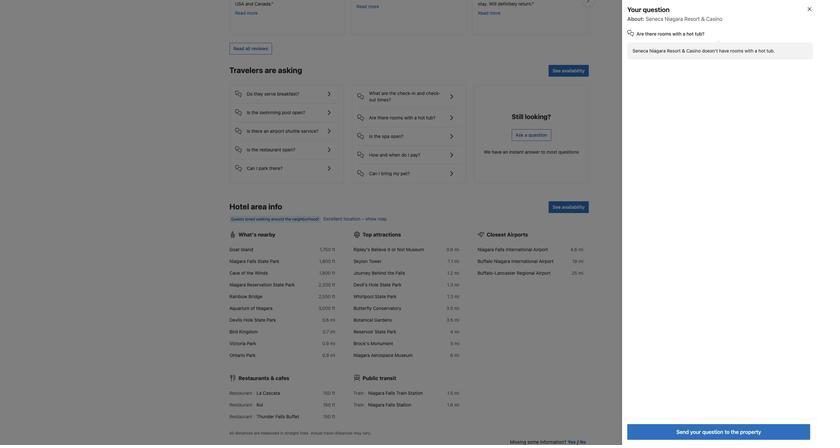 Task type: vqa. For each thing, say whether or not it's contained in the screenshot.
question related to Send your question to the property
yes



Task type: locate. For each thing, give the bounding box(es) containing it.
open? inside button
[[283, 147, 295, 153]]

airport left 19
[[539, 259, 554, 264]]

an left instant
[[503, 149, 508, 155]]

1,800 ft for cave of the winds
[[319, 271, 335, 276]]

station up niagara falls station
[[408, 391, 423, 396]]

send your question to the property
[[677, 430, 762, 436]]

with left tub.
[[745, 48, 754, 54]]

1 1,800 from the top
[[319, 259, 331, 264]]

transit
[[380, 376, 397, 382]]

with up is the spa open? button
[[405, 115, 413, 121]]

1 see from the top
[[553, 68, 561, 73]]

open? right spa
[[391, 134, 404, 139]]

5 ft from the top
[[332, 294, 335, 300]]

have right doesn't
[[720, 48, 730, 54]]

2 1,800 ft from the top
[[319, 271, 335, 276]]

train
[[354, 391, 364, 396], [397, 391, 407, 396], [354, 403, 364, 408]]

about:
[[628, 16, 645, 22]]

of right "cave"
[[241, 271, 246, 276]]

see for info
[[553, 205, 561, 210]]

international up regional
[[512, 259, 538, 264]]

are there rooms with a hot tub? down your question about: seneca niagara resort & casino
[[637, 31, 705, 37]]

the left the "swimming"
[[252, 110, 258, 115]]

2 vertical spatial 0.9
[[323, 353, 329, 358]]

2 1,800 from the top
[[319, 271, 331, 276]]

0 horizontal spatial there
[[252, 128, 263, 134]]

3.5 mi
[[447, 306, 460, 311], [447, 318, 460, 323]]

is left airport
[[247, 128, 250, 134]]

1 horizontal spatial read more
[[357, 4, 379, 9]]

1 vertical spatial station
[[397, 403, 412, 408]]

the
[[390, 90, 396, 96], [252, 110, 258, 115], [374, 134, 381, 139], [252, 147, 258, 153], [247, 271, 254, 276], [388, 271, 395, 276], [731, 430, 739, 436]]

falls down niagara falls train station
[[386, 403, 395, 408]]

info
[[269, 202, 282, 211]]

0 horizontal spatial have
[[492, 149, 502, 155]]

state down aquarium of niagara
[[255, 318, 266, 323]]

1 see availability from the top
[[553, 68, 585, 73]]

1 horizontal spatial and
[[417, 90, 425, 96]]

to left the property
[[725, 430, 730, 436]]

is down do
[[247, 110, 250, 115]]

2 3.5 mi from the top
[[447, 318, 460, 323]]

can for can i park there?
[[247, 166, 255, 171]]

9 ft from the top
[[332, 414, 335, 420]]

2 150 from the top
[[323, 403, 331, 408]]

1 vertical spatial see availability button
[[549, 202, 589, 213]]

0 vertical spatial hot
[[687, 31, 694, 37]]

international for falls
[[506, 247, 533, 253]]

open? for is the restaurant open?
[[283, 147, 295, 153]]

mi for buffalo niagara international airport
[[579, 259, 584, 264]]

0 horizontal spatial can
[[247, 166, 255, 171]]

open? right pool
[[293, 110, 305, 115]]

2 vertical spatial open?
[[283, 147, 295, 153]]

read more button
[[357, 3, 379, 10], [235, 10, 258, 16], [478, 10, 501, 16]]

1,800 ft
[[319, 259, 335, 264], [319, 271, 335, 276]]

answer
[[525, 149, 540, 155]]

0 vertical spatial 3.5
[[447, 306, 453, 311]]

ask a question
[[516, 132, 548, 138]]

2 horizontal spatial there
[[646, 31, 657, 37]]

train for niagara falls train station
[[354, 391, 364, 396]]

0 horizontal spatial tub?
[[426, 115, 436, 121]]

restaurant left la
[[230, 391, 252, 396]]

most
[[547, 149, 558, 155]]

have right we
[[492, 149, 502, 155]]

there left airport
[[252, 128, 263, 134]]

falls for buffet
[[276, 414, 285, 420]]

mi for journey behind the falls
[[455, 271, 460, 276]]

1 vertical spatial 3.5 mi
[[447, 318, 460, 323]]

1 horizontal spatial an
[[503, 149, 508, 155]]

ft
[[332, 247, 335, 253], [332, 259, 335, 264], [332, 271, 335, 276], [332, 282, 335, 288], [332, 294, 335, 300], [332, 306, 335, 311], [332, 391, 335, 396], [332, 403, 335, 408], [332, 414, 335, 420]]

your question dialog
[[612, 0, 819, 446]]

2 check- from the left
[[426, 90, 441, 96]]

1 vertical spatial hole
[[244, 318, 253, 323]]

0 vertical spatial an
[[264, 128, 269, 134]]

0 vertical spatial airport
[[534, 247, 548, 253]]

hotel
[[230, 202, 249, 211]]

1 horizontal spatial rooms
[[658, 31, 672, 37]]

no button
[[580, 440, 586, 446]]

1 3.5 from the top
[[447, 306, 453, 311]]

0 vertical spatial 0.9 mi
[[447, 247, 460, 253]]

park down journey behind the falls
[[392, 282, 402, 288]]

the left the property
[[731, 430, 739, 436]]

1 horizontal spatial can
[[369, 171, 378, 176]]

cave of the winds
[[230, 271, 268, 276]]

casino up doesn't
[[707, 16, 723, 22]]

have
[[720, 48, 730, 54], [492, 149, 502, 155]]

read inside read all reviews button
[[234, 46, 244, 51]]

in
[[412, 90, 416, 96], [280, 431, 284, 436]]

0 horizontal spatial in
[[280, 431, 284, 436]]

2 vertical spatial there
[[252, 128, 263, 134]]

more
[[369, 4, 379, 9], [247, 10, 258, 16], [490, 10, 501, 16]]

rooms inside button
[[390, 115, 403, 121]]

are left measured
[[254, 431, 260, 436]]

distances right all
[[235, 431, 253, 436]]

1 availability from the top
[[562, 68, 585, 73]]

tub? inside button
[[426, 115, 436, 121]]

0 vertical spatial 0.9
[[447, 247, 453, 253]]

bridge
[[249, 294, 263, 300]]

hole for devil's
[[369, 282, 379, 288]]

1 horizontal spatial casino
[[707, 16, 723, 22]]

can inside button
[[369, 171, 378, 176]]

brock's monument
[[354, 341, 393, 347]]

top attractions
[[363, 232, 401, 238]]

0 vertical spatial 1.3 mi
[[447, 282, 460, 288]]

seneca niagara resort & casino doesn't have rooms with a hot tub.
[[633, 48, 775, 54]]

are down out on the left top of the page
[[369, 115, 377, 121]]

hot up seneca niagara resort & casino doesn't have rooms with a hot tub.
[[687, 31, 694, 37]]

1 vertical spatial an
[[503, 149, 508, 155]]

train down public
[[354, 391, 364, 396]]

1 vertical spatial with
[[745, 48, 754, 54]]

niagara aerospace museum
[[354, 353, 413, 358]]

2 1.3 mi from the top
[[447, 294, 460, 300]]

1 150 from the top
[[323, 391, 331, 396]]

0 horizontal spatial of
[[241, 271, 246, 276]]

3 ft from the top
[[332, 271, 335, 276]]

4.6 mi
[[571, 247, 584, 253]]

0 horizontal spatial are there rooms with a hot tub?
[[369, 115, 436, 121]]

2 150 ft from the top
[[323, 403, 335, 408]]

& up seneca niagara resort & casino doesn't have rooms with a hot tub.
[[702, 16, 705, 22]]

1 horizontal spatial check-
[[426, 90, 441, 96]]

1,800 down 1,750
[[319, 259, 331, 264]]

state for 1.3 mi
[[380, 282, 391, 288]]

hole up kingdom
[[244, 318, 253, 323]]

pay?
[[411, 152, 421, 158]]

with down your question about: seneca niagara resort & casino
[[673, 31, 682, 37]]

botanical
[[354, 318, 373, 323]]

1,800 up 2,200
[[319, 271, 331, 276]]

1 horizontal spatial have
[[720, 48, 730, 54]]

in left the straight
[[280, 431, 284, 436]]

falls left buffet
[[276, 414, 285, 420]]

is inside button
[[247, 147, 250, 153]]

0 vertical spatial 1,800
[[319, 259, 331, 264]]

a right ask
[[525, 132, 528, 138]]

0 vertical spatial have
[[720, 48, 730, 54]]

devil's hole state park
[[354, 282, 402, 288]]

and right how
[[380, 152, 388, 158]]

1 vertical spatial restaurant
[[230, 403, 252, 408]]

is the restaurant open?
[[247, 147, 295, 153]]

a left tub.
[[755, 48, 758, 54]]

1.3 mi for whirlpool state park
[[447, 294, 460, 300]]

0 horizontal spatial hot
[[418, 115, 425, 121]]

of for niagara
[[251, 306, 255, 311]]

1 vertical spatial open?
[[391, 134, 404, 139]]

0 vertical spatial there
[[646, 31, 657, 37]]

0 vertical spatial question
[[643, 6, 670, 13]]

are left asking
[[265, 66, 277, 75]]

0 vertical spatial of
[[241, 271, 246, 276]]

question inside ask a question button
[[529, 132, 548, 138]]

asking
[[278, 66, 302, 75]]

believe
[[372, 247, 387, 253]]

2,550 ft
[[319, 294, 335, 300]]

see availability button for travelers are asking
[[549, 65, 589, 77]]

& left cafes
[[271, 376, 275, 382]]

park up conservatory
[[387, 294, 397, 300]]

reservoir
[[354, 329, 374, 335]]

not
[[397, 247, 405, 253]]

0.9 mi for victoria park
[[323, 341, 335, 347]]

hot
[[687, 31, 694, 37], [759, 48, 766, 54], [418, 115, 425, 121]]

state down journey behind the falls
[[380, 282, 391, 288]]

2 3.5 from the top
[[447, 318, 453, 323]]

buffalo-
[[478, 271, 495, 276]]

can for can i bring my pet?
[[369, 171, 378, 176]]

the right behind
[[388, 271, 395, 276]]

1 vertical spatial there
[[378, 115, 389, 121]]

0 vertical spatial see availability button
[[549, 65, 589, 77]]

mi for botanical gardens
[[455, 318, 460, 323]]

2 1.3 from the top
[[447, 294, 453, 300]]

0 vertical spatial see availability
[[553, 68, 585, 73]]

ft for cave of the winds
[[332, 271, 335, 276]]

0 vertical spatial availability
[[562, 68, 585, 73]]

park right ontario
[[246, 353, 256, 358]]

1 1,800 ft from the top
[[319, 259, 335, 264]]

is left spa
[[369, 134, 373, 139]]

niagara falls train station
[[368, 391, 423, 396]]

reservoir state park
[[354, 329, 397, 335]]

1 horizontal spatial resort
[[685, 16, 700, 22]]

distances
[[235, 431, 253, 436], [335, 431, 353, 436]]

niagara falls state park
[[230, 259, 280, 264]]

there down times?
[[378, 115, 389, 121]]

are inside are there rooms with a hot tub? button
[[369, 115, 377, 121]]

availability for hotel area info
[[562, 205, 585, 210]]

i inside button
[[379, 171, 380, 176]]

falls down closest
[[496, 247, 505, 253]]

an
[[264, 128, 269, 134], [503, 149, 508, 155]]

1 vertical spatial resort
[[667, 48, 681, 54]]

open? up the can i park there? button
[[283, 147, 295, 153]]

1 3.5 mi from the top
[[447, 306, 460, 311]]

rooms up is the spa open? button
[[390, 115, 403, 121]]

& left doesn't
[[682, 48, 686, 54]]

the up times?
[[390, 90, 396, 96]]

is for is the swimming pool open?
[[247, 110, 250, 115]]

can inside button
[[247, 166, 255, 171]]

park right reservation
[[286, 282, 295, 288]]

the left winds
[[247, 271, 254, 276]]

3 150 ft from the top
[[323, 414, 335, 420]]

2 vertical spatial airport
[[537, 271, 551, 276]]

airport up buffalo niagara international airport
[[534, 247, 548, 253]]

all
[[246, 46, 251, 51]]

3,000 ft
[[319, 306, 335, 311]]

1 vertical spatial see
[[553, 205, 561, 210]]

1 horizontal spatial i
[[379, 171, 380, 176]]

tub? up seneca niagara resort & casino doesn't have rooms with a hot tub.
[[695, 31, 705, 37]]

goat island
[[230, 247, 253, 253]]

can i bring my pet?
[[369, 171, 410, 176]]

2 see availability button from the top
[[549, 202, 589, 213]]

0 horizontal spatial hole
[[244, 318, 253, 323]]

la
[[257, 391, 262, 396]]

mi for ripley's believe it or not museum
[[455, 247, 460, 253]]

state for 2,200 ft
[[273, 282, 284, 288]]

0 vertical spatial resort
[[685, 16, 700, 22]]

state down devil's hole state park
[[375, 294, 386, 300]]

0 horizontal spatial resort
[[667, 48, 681, 54]]

1 vertical spatial airport
[[539, 259, 554, 264]]

are there rooms with a hot tub? up is the spa open? button
[[369, 115, 436, 121]]

1 1.3 mi from the top
[[447, 282, 460, 288]]

0 vertical spatial are there rooms with a hot tub?
[[637, 31, 705, 37]]

2 see from the top
[[553, 205, 561, 210]]

& inside your question about: seneca niagara resort & casino
[[702, 16, 705, 22]]

some
[[528, 440, 539, 445]]

out
[[369, 97, 376, 103]]

train up may
[[354, 403, 364, 408]]

1,800 ft down 1,750 ft
[[319, 259, 335, 264]]

mi for whirlpool state park
[[455, 294, 460, 300]]

1 vertical spatial are
[[382, 90, 388, 96]]

150 ft for cascata
[[323, 391, 335, 396]]

availability
[[562, 68, 585, 73], [562, 205, 585, 210]]

la cascata
[[257, 391, 280, 396]]

2 vertical spatial &
[[271, 376, 275, 382]]

state right reservation
[[273, 282, 284, 288]]

in up are there rooms with a hot tub? button
[[412, 90, 416, 96]]

6 ft from the top
[[332, 306, 335, 311]]

to
[[542, 149, 546, 155], [725, 430, 730, 436]]

journey
[[354, 271, 371, 276]]

0 vertical spatial 150 ft
[[323, 391, 335, 396]]

see availability button for hotel area info
[[549, 202, 589, 213]]

restaurant left koi
[[230, 403, 252, 408]]

2 ft from the top
[[332, 259, 335, 264]]

monument
[[371, 341, 393, 347]]

1 vertical spatial 150 ft
[[323, 403, 335, 408]]

0 vertical spatial &
[[702, 16, 705, 22]]

seneca down "about:"
[[633, 48, 649, 54]]

restaurants & cafes
[[239, 376, 290, 382]]

1,800 ft up 2,200 ft
[[319, 271, 335, 276]]

conservatory
[[373, 306, 402, 311]]

hole for devils
[[244, 318, 253, 323]]

1 ft from the top
[[332, 247, 335, 253]]

are inside what are the check-in and check- out times?
[[382, 90, 388, 96]]

2 restaurant from the top
[[230, 403, 252, 408]]

1 horizontal spatial tub?
[[695, 31, 705, 37]]

mi for buffalo-lancaster regional airport
[[579, 271, 584, 276]]

1,800 for cave of the winds
[[319, 271, 331, 276]]

station down niagara falls train station
[[397, 403, 412, 408]]

0.9 for ripley's believe it or not museum
[[447, 247, 453, 253]]

devils hole state park
[[230, 318, 276, 323]]

0 vertical spatial tub?
[[695, 31, 705, 37]]

museum right aerospace
[[395, 353, 413, 358]]

to left "most" in the right top of the page
[[542, 149, 546, 155]]

0 horizontal spatial question
[[529, 132, 548, 138]]

butterfly conservatory
[[354, 306, 402, 311]]

0 vertical spatial 3.5 mi
[[447, 306, 460, 311]]

what's
[[239, 232, 257, 238]]

is for is the spa open?
[[369, 134, 373, 139]]

your question about: seneca niagara resort & casino
[[628, 6, 723, 22]]

1 150 ft from the top
[[323, 391, 335, 396]]

question inside send your question to the property button
[[703, 430, 724, 436]]

tub? up is the spa open? button
[[426, 115, 436, 121]]

there for the is there an airport shuttle service? button
[[252, 128, 263, 134]]

seneca right "about:"
[[646, 16, 664, 22]]

1,800 ft for niagara falls state park
[[319, 259, 335, 264]]

0 horizontal spatial "
[[271, 1, 274, 6]]

niagara reservation state park
[[230, 282, 295, 288]]

kingdom
[[239, 329, 258, 335]]

mi for bird kingdom
[[330, 329, 335, 335]]

1 vertical spatial 1,800
[[319, 271, 331, 276]]

international up buffalo niagara international airport
[[506, 247, 533, 253]]

an inside button
[[264, 128, 269, 134]]

airport for niagara falls international airport
[[534, 247, 548, 253]]

0 horizontal spatial read more
[[235, 10, 258, 16]]

0 vertical spatial museum
[[406, 247, 424, 253]]

ft for rainbow bridge
[[332, 294, 335, 300]]

0 horizontal spatial and
[[380, 152, 388, 158]]

1 restaurant from the top
[[230, 391, 252, 396]]

state up winds
[[258, 259, 269, 264]]

and inside what are the check-in and check- out times?
[[417, 90, 425, 96]]

casino left doesn't
[[687, 48, 701, 54]]

1,800
[[319, 259, 331, 264], [319, 271, 331, 276]]

0 horizontal spatial rooms
[[390, 115, 403, 121]]

are there rooms with a hot tub?
[[637, 31, 705, 37], [369, 115, 436, 121]]

and up are there rooms with a hot tub? button
[[417, 90, 425, 96]]

resort inside your question about: seneca niagara resort & casino
[[685, 16, 700, 22]]

an left airport
[[264, 128, 269, 134]]

1 vertical spatial see availability
[[553, 205, 585, 210]]

a
[[683, 31, 686, 37], [755, 48, 758, 54], [415, 115, 417, 121], [525, 132, 528, 138]]

is for is the restaurant open?
[[247, 147, 250, 153]]

0.9 mi for ripley's believe it or not museum
[[447, 247, 460, 253]]

i left bring
[[379, 171, 380, 176]]

are down "about:"
[[637, 31, 644, 37]]

falls for station
[[386, 403, 395, 408]]

buffalo niagara international airport
[[478, 259, 554, 264]]

falls for international
[[496, 247, 505, 253]]

150 for falls
[[323, 414, 331, 420]]

2 vertical spatial with
[[405, 115, 413, 121]]

the left the restaurant
[[252, 147, 258, 153]]

can left park
[[247, 166, 255, 171]]

2 distances from the left
[[335, 431, 353, 436]]

check-
[[398, 90, 412, 96], [426, 90, 441, 96]]

3 150 from the top
[[323, 414, 331, 420]]

can left bring
[[369, 171, 378, 176]]

0 horizontal spatial to
[[542, 149, 546, 155]]

tub? inside your question dialog
[[695, 31, 705, 37]]

3 restaurant from the top
[[230, 414, 252, 420]]

1 horizontal spatial &
[[682, 48, 686, 54]]

i right do
[[408, 152, 409, 158]]

how and when do i pay?
[[369, 152, 421, 158]]

how and when do i pay? button
[[358, 146, 461, 159]]

is left the restaurant
[[247, 147, 250, 153]]

casino inside your question about: seneca niagara resort & casino
[[707, 16, 723, 22]]

2 horizontal spatial &
[[702, 16, 705, 22]]

4 ft from the top
[[332, 282, 335, 288]]

falls up niagara falls station
[[386, 391, 395, 396]]

hole up 'whirlpool state park'
[[369, 282, 379, 288]]

2 see availability from the top
[[553, 205, 585, 210]]

casino
[[707, 16, 723, 22], [687, 48, 701, 54]]

1 vertical spatial in
[[280, 431, 284, 436]]

in for measured
[[280, 431, 284, 436]]

2 availability from the top
[[562, 205, 585, 210]]

1 horizontal spatial in
[[412, 90, 416, 96]]

measured
[[261, 431, 279, 436]]

1 vertical spatial are there rooms with a hot tub?
[[369, 115, 436, 121]]

1 vertical spatial and
[[380, 152, 388, 158]]

can
[[247, 166, 255, 171], [369, 171, 378, 176]]

is the spa open? button
[[358, 127, 461, 140]]

mi for niagara aerospace museum
[[455, 353, 460, 358]]

are up times?
[[382, 90, 388, 96]]

ask a question button
[[512, 129, 552, 141]]

1 vertical spatial are
[[369, 115, 377, 121]]

is there an airport shuttle service?
[[247, 128, 319, 134]]

availability for travelers are asking
[[562, 68, 585, 73]]

there for are there rooms with a hot tub? button
[[378, 115, 389, 121]]

i left park
[[256, 166, 258, 171]]

museum
[[406, 247, 424, 253], [395, 353, 413, 358]]

are
[[265, 66, 277, 75], [382, 90, 388, 96], [254, 431, 260, 436]]

information?
[[541, 440, 567, 445]]

falls up "cave of the winds" at left bottom
[[247, 259, 257, 264]]

bird
[[230, 329, 238, 335]]

1 see availability button from the top
[[549, 65, 589, 77]]

nearby
[[258, 232, 276, 238]]

of up devils hole state park
[[251, 306, 255, 311]]

0 vertical spatial restaurant
[[230, 391, 252, 396]]

0 vertical spatial see
[[553, 68, 561, 73]]

museum right not
[[406, 247, 424, 253]]

2 " from the left
[[532, 1, 534, 6]]

do
[[247, 91, 253, 97]]

state for 1,800 ft
[[258, 259, 269, 264]]

cafes
[[276, 376, 290, 382]]

2 vertical spatial restaurant
[[230, 414, 252, 420]]

1 horizontal spatial are there rooms with a hot tub?
[[637, 31, 705, 37]]

150 for cascata
[[323, 391, 331, 396]]

0 vertical spatial 1,800 ft
[[319, 259, 335, 264]]

hot up is the spa open? button
[[418, 115, 425, 121]]

1 vertical spatial hot
[[759, 48, 766, 54]]

there down your question about: seneca niagara resort & casino
[[646, 31, 657, 37]]

in inside what are the check-in and check- out times?
[[412, 90, 416, 96]]

0 vertical spatial and
[[417, 90, 425, 96]]

ft for niagara falls state park
[[332, 259, 335, 264]]

restaurant up all
[[230, 414, 252, 420]]

travelers are asking
[[230, 66, 302, 75]]

1 1.3 from the top
[[447, 282, 453, 288]]

1 horizontal spatial of
[[251, 306, 255, 311]]

question inside your question about: seneca niagara resort & casino
[[643, 6, 670, 13]]

0 horizontal spatial are
[[254, 431, 260, 436]]

1 vertical spatial 150
[[323, 403, 331, 408]]



Task type: describe. For each thing, give the bounding box(es) containing it.
2 horizontal spatial read more button
[[478, 10, 501, 16]]

spa
[[382, 134, 390, 139]]

shuttle
[[286, 128, 300, 134]]

see for asking
[[553, 68, 561, 73]]

mi for ontario park
[[330, 353, 335, 358]]

buffalo-lancaster regional airport
[[478, 271, 551, 276]]

send
[[677, 430, 689, 436]]

ontario park
[[230, 353, 256, 358]]

the left spa
[[374, 134, 381, 139]]

ripley's
[[354, 247, 370, 253]]

still
[[512, 113, 524, 121]]

regional
[[517, 271, 535, 276]]

1 vertical spatial &
[[682, 48, 686, 54]]

1 vertical spatial museum
[[395, 353, 413, 358]]

what are the check-in and check- out times?
[[369, 90, 441, 103]]

/
[[577, 440, 579, 445]]

2 horizontal spatial more
[[490, 10, 501, 16]]

they
[[254, 91, 263, 97]]

missing
[[510, 440, 527, 445]]

ft for niagara reservation state park
[[332, 282, 335, 288]]

in for check-
[[412, 90, 416, 96]]

are for asking
[[265, 66, 277, 75]]

an for airport
[[264, 128, 269, 134]]

0 vertical spatial to
[[542, 149, 546, 155]]

1 distances from the left
[[235, 431, 253, 436]]

see availability for info
[[553, 205, 585, 210]]

it
[[388, 247, 391, 253]]

i for is there an airport shuttle service?
[[256, 166, 258, 171]]

your
[[628, 6, 642, 13]]

1.2
[[448, 271, 453, 276]]

mi for niagara falls international airport
[[579, 247, 584, 253]]

is the swimming pool open? button
[[235, 104, 339, 117]]

mi for victoria park
[[330, 341, 335, 347]]

0 horizontal spatial read more button
[[235, 10, 258, 16]]

7 ft from the top
[[332, 391, 335, 396]]

train for niagara falls station
[[354, 403, 364, 408]]

the inside what are the check-in and check- out times?
[[390, 90, 396, 96]]

is for is there an airport shuttle service?
[[247, 128, 250, 134]]

travelers
[[230, 66, 263, 75]]

we
[[484, 149, 491, 155]]

victoria park
[[230, 341, 256, 347]]

yes
[[568, 440, 576, 445]]

1 " from the left
[[271, 1, 274, 6]]

i for is the spa open?
[[379, 171, 380, 176]]

8 ft from the top
[[332, 403, 335, 408]]

train up niagara falls station
[[397, 391, 407, 396]]

0.9 mi for ontario park
[[323, 353, 335, 358]]

this is a carousel with rotating slides. it displays featured reviews of the property. use the next and previous buttons to navigate. region
[[224, 0, 594, 38]]

3,000
[[319, 306, 331, 311]]

0.9 for ontario park
[[323, 353, 329, 358]]

rainbow bridge
[[230, 294, 263, 300]]

read all reviews
[[234, 46, 268, 51]]

2 horizontal spatial hot
[[759, 48, 766, 54]]

falls for state
[[247, 259, 257, 264]]

breakfast?
[[277, 91, 299, 97]]

can i park there? button
[[235, 159, 339, 173]]

an for instant
[[503, 149, 508, 155]]

with inside are there rooms with a hot tub? button
[[405, 115, 413, 121]]

4 mi
[[451, 329, 460, 335]]

1.1
[[448, 259, 453, 264]]

0 horizontal spatial more
[[247, 10, 258, 16]]

1,800 for niagara falls state park
[[319, 259, 331, 264]]

closest airports
[[487, 232, 528, 238]]

still looking?
[[512, 113, 551, 121]]

airport for buffalo niagara international airport
[[539, 259, 554, 264]]

1 vertical spatial casino
[[687, 48, 701, 54]]

1.3 for whirlpool state park
[[447, 294, 453, 300]]

2,550
[[319, 294, 331, 300]]

are for the
[[382, 90, 388, 96]]

attractions
[[373, 232, 401, 238]]

aerospace
[[371, 353, 394, 358]]

botanical gardens
[[354, 318, 392, 323]]

swimming
[[260, 110, 281, 115]]

hot inside are there rooms with a hot tub? button
[[418, 115, 425, 121]]

actual
[[311, 431, 323, 436]]

pet?
[[401, 171, 410, 176]]

see availability for asking
[[553, 68, 585, 73]]

your
[[691, 430, 702, 436]]

tub.
[[767, 48, 775, 54]]

may
[[354, 431, 362, 436]]

150 ft for falls
[[323, 414, 335, 420]]

is the spa open?
[[369, 134, 404, 139]]

falls for train
[[386, 391, 395, 396]]

thunder
[[257, 414, 274, 420]]

seneca inside your question about: seneca niagara resort & casino
[[646, 16, 664, 22]]

3.5 mi for butterfly conservatory
[[447, 306, 460, 311]]

serve
[[265, 91, 276, 97]]

question for ask a question
[[529, 132, 548, 138]]

the inside your question dialog
[[731, 430, 739, 436]]

1 horizontal spatial with
[[673, 31, 682, 37]]

falls right behind
[[396, 271, 405, 276]]

the inside button
[[252, 147, 258, 153]]

park down gardens in the left bottom of the page
[[387, 329, 397, 335]]

devil's
[[354, 282, 368, 288]]

ft for goat island
[[332, 247, 335, 253]]

restaurants
[[239, 376, 269, 382]]

can i bring my pet? button
[[358, 165, 461, 178]]

there inside your question dialog
[[646, 31, 657, 37]]

airports
[[508, 232, 528, 238]]

have inside your question dialog
[[720, 48, 730, 54]]

closest
[[487, 232, 506, 238]]

0.7
[[323, 329, 329, 335]]

0 vertical spatial rooms
[[658, 31, 672, 37]]

0 vertical spatial station
[[408, 391, 423, 396]]

read all reviews button
[[230, 43, 272, 55]]

park up niagara reservation state park
[[270, 259, 280, 264]]

state for 0.6 mi
[[255, 318, 266, 323]]

a up is the spa open? button
[[415, 115, 417, 121]]

park
[[259, 166, 268, 171]]

restaurant for thunder
[[230, 414, 252, 420]]

niagara falls station
[[368, 403, 412, 408]]

are there rooms with a hot tub? inside button
[[369, 115, 436, 121]]

whirlpool
[[354, 294, 374, 300]]

vary.
[[363, 431, 371, 436]]

aquarium
[[230, 306, 250, 311]]

times?
[[377, 97, 391, 103]]

do
[[402, 152, 407, 158]]

park down kingdom
[[247, 341, 256, 347]]

mi for butterfly conservatory
[[455, 306, 460, 311]]

1 vertical spatial rooms
[[731, 48, 744, 54]]

mi for brock's monument
[[455, 341, 460, 347]]

service?
[[301, 128, 319, 134]]

1 horizontal spatial more
[[369, 4, 379, 9]]

straight
[[285, 431, 299, 436]]

3.5 for conservatory
[[447, 306, 453, 311]]

what
[[369, 90, 380, 96]]

1 horizontal spatial read more button
[[357, 3, 379, 10]]

0.9 for victoria park
[[323, 341, 329, 347]]

0.6 mi
[[323, 318, 335, 323]]

to inside button
[[725, 430, 730, 436]]

2 horizontal spatial read more
[[478, 10, 501, 16]]

mi for devil's hole state park
[[455, 282, 460, 288]]

cave
[[230, 271, 240, 276]]

buffalo
[[478, 259, 493, 264]]

state up monument
[[375, 329, 386, 335]]

1.5
[[448, 391, 453, 396]]

a down your question about: seneca niagara resort & casino
[[683, 31, 686, 37]]

mi for devils hole state park
[[330, 318, 335, 323]]

island
[[241, 247, 253, 253]]

4
[[451, 329, 453, 335]]

mi for skylon tower
[[455, 259, 460, 264]]

international for niagara
[[512, 259, 538, 264]]

are inside your question dialog
[[637, 31, 644, 37]]

are there rooms with a hot tub? button
[[358, 109, 461, 122]]

bird kingdom
[[230, 329, 258, 335]]

25
[[572, 271, 578, 276]]

3.5 for gardens
[[447, 318, 453, 323]]

1.3 for devil's hole state park
[[447, 282, 453, 288]]

public transit
[[363, 376, 397, 382]]

lines.
[[300, 431, 310, 436]]

tower
[[369, 259, 382, 264]]

can i park there?
[[247, 166, 283, 171]]

are there rooms with a hot tub? inside your question dialog
[[637, 31, 705, 37]]

0 vertical spatial open?
[[293, 110, 305, 115]]

1.6 mi
[[447, 403, 460, 408]]

open? for is the spa open?
[[391, 134, 404, 139]]

1.3 mi for devil's hole state park
[[447, 282, 460, 288]]

3.5 mi for botanical gardens
[[447, 318, 460, 323]]

ft for aquarium of niagara
[[332, 306, 335, 311]]

how
[[369, 152, 379, 158]]

1 check- from the left
[[398, 90, 412, 96]]

2 horizontal spatial with
[[745, 48, 754, 54]]

airport
[[270, 128, 284, 134]]

2 horizontal spatial i
[[408, 152, 409, 158]]

airport for buffalo-lancaster regional airport
[[537, 271, 551, 276]]

mi for reservoir state park
[[455, 329, 460, 335]]

restaurant for la
[[230, 391, 252, 396]]

1 vertical spatial seneca
[[633, 48, 649, 54]]

travel
[[324, 431, 334, 436]]

what's nearby
[[239, 232, 276, 238]]

question for send your question to the property
[[703, 430, 724, 436]]

niagara falls international airport
[[478, 247, 548, 253]]

area
[[251, 202, 267, 211]]

of for the
[[241, 271, 246, 276]]

park down aquarium of niagara
[[267, 318, 276, 323]]

niagara inside your question about: seneca niagara resort & casino
[[665, 16, 684, 22]]

send your question to the property button
[[628, 425, 811, 441]]

property
[[741, 430, 762, 436]]

missing some information? yes / no
[[510, 440, 586, 445]]

ask
[[516, 132, 524, 138]]

0.6
[[323, 318, 329, 323]]



